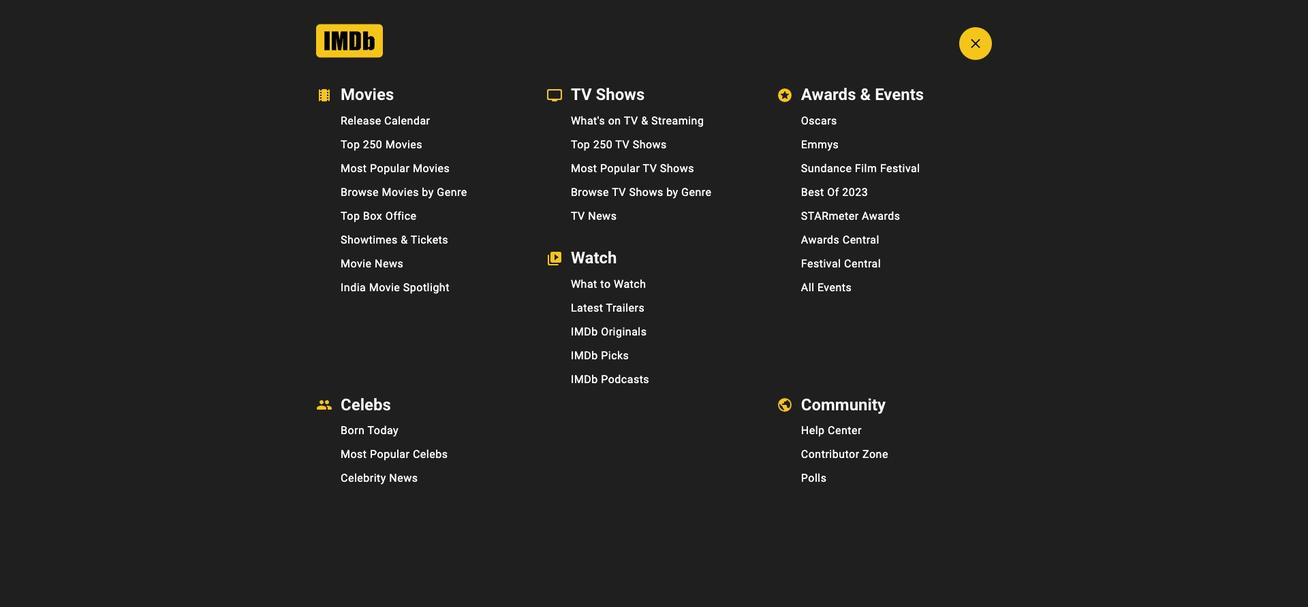 Task type: describe. For each thing, give the bounding box(es) containing it.
picks
[[601, 349, 629, 362]]

by inside browse movies by genre link
[[422, 186, 434, 199]]

today
[[368, 425, 399, 438]]

the epidemic (2023) button
[[286, 381, 1037, 394]]

menu containing what's on tv & streaming
[[536, 109, 766, 228]]

center
[[828, 425, 862, 438]]

box
[[363, 210, 382, 223]]

starmeter awards link
[[766, 204, 996, 228]]

events
[[818, 281, 852, 294]]

latest trailers
[[571, 302, 645, 315]]

top 250 tv shows
[[571, 138, 667, 151]]

most popular celebs link
[[305, 443, 536, 467]]

emmys link
[[766, 133, 996, 157]]

top box office
[[341, 210, 417, 223]]

2 genre from the left
[[682, 186, 712, 199]]

states
[[626, 241, 722, 280]]

showtimes & tickets link
[[305, 228, 536, 252]]

celebrity news link
[[305, 467, 536, 491]]

browse movies by genre link
[[305, 180, 536, 204]]

tv for 250
[[616, 138, 630, 151]]

what's on tv & streaming
[[571, 114, 704, 127]]

close navigation drawer image
[[968, 35, 984, 51]]

to
[[601, 278, 611, 291]]

starmeter awards
[[801, 210, 901, 223]]

release calendar
[[341, 114, 430, 127]]

movies inside browse movies by genre link
[[382, 186, 419, 199]]

imdb originals link
[[536, 320, 766, 344]]

top for top 250 movies
[[341, 138, 360, 151]]

celebrity news
[[341, 473, 418, 485]]

tv news
[[571, 210, 617, 223]]

imdb podcasts
[[571, 373, 650, 386]]

0 vertical spatial &
[[641, 114, 649, 127]]

imdb picks link
[[536, 344, 766, 368]]

movie news
[[341, 257, 404, 270]]

awards central
[[801, 234, 880, 247]]

help center link
[[766, 419, 996, 443]]

0 vertical spatial movie
[[341, 257, 372, 270]]

india movie spotlight
[[341, 281, 450, 294]]

arrow drop down image
[[367, 11, 383, 27]]

emmys
[[801, 138, 839, 151]]

born
[[341, 425, 365, 438]]

popular for tv
[[600, 162, 640, 175]]

sundance film festival link
[[766, 157, 996, 180]]

all for all
[[355, 14, 367, 25]]

1 horizontal spatial awards
[[862, 210, 901, 223]]

menu containing release calendar
[[305, 109, 536, 300]]

250 for movies
[[363, 138, 383, 151]]

tv for popular
[[643, 162, 657, 175]]

of
[[828, 186, 839, 199]]

most popular tv shows link
[[536, 157, 766, 180]]

sundance film festival
[[801, 162, 921, 175]]

imdb originals
[[571, 325, 647, 338]]

what's
[[571, 114, 605, 127]]

top 250 movies
[[341, 138, 423, 151]]

All search field
[[347, 8, 838, 30]]

2 vertical spatial shows
[[629, 186, 664, 199]]

central for awards central
[[843, 234, 880, 247]]

originals
[[601, 325, 647, 338]]

top 250 movies link
[[305, 133, 536, 157]]

most for most popular movies
[[341, 162, 367, 175]]

all for all events
[[801, 281, 815, 294]]

what to watch
[[571, 278, 646, 291]]

all button
[[347, 8, 387, 30]]

most popular movies
[[341, 162, 450, 175]]

watch
[[614, 278, 646, 291]]

upcoming
[[234, 241, 383, 280]]

oscars link
[[766, 109, 996, 133]]

contributor
[[801, 449, 860, 462]]

top for top box office
[[341, 210, 360, 223]]

starmeter
[[801, 210, 859, 223]]

what
[[571, 278, 598, 291]]

best
[[801, 186, 824, 199]]

tickets
[[411, 234, 449, 247]]

imdb for imdb podcasts
[[571, 373, 598, 386]]

contributor zone link
[[766, 443, 996, 467]]

born today
[[341, 425, 399, 438]]

celebrity
[[341, 473, 386, 485]]

browse for box
[[341, 186, 379, 199]]

browse for news
[[571, 186, 609, 199]]

tv down most popular tv shows
[[612, 186, 626, 199]]

menu containing what to watch
[[536, 272, 766, 392]]

browse tv shows by genre link
[[536, 180, 766, 204]]

1 horizontal spatial festival
[[880, 162, 921, 175]]

2023
[[843, 186, 868, 199]]

eric roberts
[[286, 406, 339, 417]]

chris owen
[[351, 406, 401, 417]]

chris
[[351, 406, 374, 417]]

movies for most popular movies
[[413, 162, 450, 175]]

india movie spotlight link
[[305, 276, 536, 300]]

shows for top 250 tv shows
[[633, 138, 667, 151]]

showtimes & tickets
[[341, 234, 449, 247]]

best of 2023
[[801, 186, 868, 199]]

imdb podcasts link
[[536, 368, 766, 392]]

festival central link
[[766, 252, 996, 276]]

calendar
[[384, 114, 430, 127]]

owen
[[377, 406, 401, 417]]

zone
[[863, 449, 889, 462]]

eric
[[286, 406, 302, 417]]

top box office link
[[305, 204, 536, 228]]

united
[[521, 241, 618, 280]]

polls link
[[766, 467, 996, 491]]

release calendar link
[[305, 109, 536, 133]]

the
[[286, 381, 305, 394]]

tv up united
[[571, 210, 585, 223]]



Task type: vqa. For each thing, say whether or not it's contained in the screenshot.
The Favorites at the left of the page
no



Task type: locate. For each thing, give the bounding box(es) containing it.
office
[[386, 210, 417, 223]]

0 horizontal spatial awards
[[801, 234, 840, 247]]

by inside browse tv shows by genre link
[[667, 186, 679, 199]]

3 imdb from the top
[[571, 373, 598, 386]]

popular down top 250 movies
[[370, 162, 410, 175]]

250 down release
[[363, 138, 383, 151]]

news for movie news
[[375, 257, 404, 270]]

movie news link
[[305, 252, 536, 276]]

1 vertical spatial festival
[[801, 257, 841, 270]]

2 imdb from the top
[[571, 349, 598, 362]]

0 horizontal spatial all
[[355, 14, 367, 25]]

0 horizontal spatial genre
[[437, 186, 467, 199]]

movies inside most popular movies link
[[413, 162, 450, 175]]

1 horizontal spatial browse
[[571, 186, 609, 199]]

2 browse from the left
[[571, 186, 609, 199]]

1 250 from the left
[[363, 138, 383, 151]]

1 imdb from the top
[[571, 325, 598, 338]]

browse tv shows by genre
[[571, 186, 712, 199]]

250 inside top 250 movies link
[[363, 138, 383, 151]]

central up all events link
[[844, 257, 881, 270]]

most for most popular tv shows
[[571, 162, 597, 175]]

shows up browse tv shows by genre link
[[660, 162, 694, 175]]

oscars
[[801, 114, 837, 127]]

sundance
[[801, 162, 852, 175]]

united states
[[521, 241, 722, 280]]

2 vertical spatial movies
[[382, 186, 419, 199]]

podcasts
[[601, 373, 650, 386]]

browse up box
[[341, 186, 379, 199]]

watchlist
[[938, 14, 980, 25]]

tv right on
[[624, 114, 638, 127]]

by
[[422, 186, 434, 199], [667, 186, 679, 199]]

imdb for imdb picks
[[571, 349, 598, 362]]

tv news link
[[536, 204, 766, 228]]

genre down most popular tv shows link
[[682, 186, 712, 199]]

0 vertical spatial all
[[355, 14, 367, 25]]

news down showtimes & tickets
[[375, 257, 404, 270]]

news down most popular celebs
[[389, 473, 418, 485]]

movie
[[341, 257, 372, 270], [369, 281, 400, 294]]

imdb picks
[[571, 349, 629, 362]]

1 vertical spatial central
[[844, 257, 881, 270]]

shows up tv news link at the top of the page
[[629, 186, 664, 199]]

menu
[[305, 109, 536, 300], [536, 109, 766, 228], [766, 109, 996, 300], [536, 272, 766, 392], [305, 419, 536, 491], [766, 419, 996, 491]]

tv down on
[[616, 138, 630, 151]]

menu button
[[275, 8, 341, 30]]

central for festival central
[[844, 257, 881, 270]]

contributor zone
[[801, 449, 889, 462]]

1 vertical spatial movies
[[413, 162, 450, 175]]

tv up browse tv shows by genre link
[[643, 162, 657, 175]]

movies up the "office"
[[382, 186, 419, 199]]

awards central link
[[766, 228, 996, 252]]

0 horizontal spatial festival
[[801, 257, 841, 270]]

1 vertical spatial news
[[375, 257, 404, 270]]

by up top box office link
[[422, 186, 434, 199]]

festival
[[880, 162, 921, 175], [801, 257, 841, 270]]

polls
[[801, 473, 827, 485]]

best of 2023 link
[[766, 180, 996, 204]]

0 horizontal spatial browse
[[341, 186, 379, 199]]

movie up india
[[341, 257, 372, 270]]

1 genre from the left
[[437, 186, 467, 199]]

250 for tv
[[593, 138, 613, 151]]

shows for most popular tv shows
[[660, 162, 694, 175]]

most down top 250 movies
[[341, 162, 367, 175]]

0 horizontal spatial 250
[[363, 138, 383, 151]]

shows down what's on tv & streaming link
[[633, 138, 667, 151]]

genre
[[437, 186, 467, 199], [682, 186, 712, 199]]

top
[[341, 138, 360, 151], [571, 138, 590, 151], [341, 210, 360, 223]]

upcoming releases
[[234, 241, 513, 280]]

& down the "office"
[[401, 234, 408, 247]]

menu containing help center
[[766, 419, 996, 491]]

all left the events
[[801, 281, 815, 294]]

genre up top box office link
[[437, 186, 467, 199]]

browse
[[341, 186, 379, 199], [571, 186, 609, 199]]

1 vertical spatial imdb
[[571, 349, 598, 362]]

(2023)
[[356, 381, 390, 394]]

most popular celebs
[[341, 449, 448, 462]]

top 250 tv shows link
[[536, 133, 766, 157]]

250 down on
[[593, 138, 613, 151]]

on
[[608, 114, 621, 127]]

top for top 250 tv shows
[[571, 138, 590, 151]]

0 horizontal spatial by
[[422, 186, 434, 199]]

spotlight
[[403, 281, 450, 294]]

1 horizontal spatial 250
[[593, 138, 613, 151]]

india
[[341, 281, 366, 294]]

all events link
[[766, 276, 996, 300]]

movies for top 250 movies
[[386, 138, 423, 151]]

what to watch link
[[536, 272, 766, 296]]

popular down today
[[370, 449, 410, 462]]

awards down starmeter
[[801, 234, 840, 247]]

1 horizontal spatial &
[[641, 114, 649, 127]]

1 by from the left
[[422, 186, 434, 199]]

most down born
[[341, 449, 367, 462]]

0 vertical spatial awards
[[862, 210, 901, 223]]

by up tv news link at the top of the page
[[667, 186, 679, 199]]

tv
[[624, 114, 638, 127], [616, 138, 630, 151], [643, 162, 657, 175], [612, 186, 626, 199], [571, 210, 585, 223]]

imdb left picks
[[571, 349, 598, 362]]

1 vertical spatial movie
[[369, 281, 400, 294]]

1 vertical spatial all
[[801, 281, 815, 294]]

most for most popular celebs
[[341, 449, 367, 462]]

1 vertical spatial shows
[[660, 162, 694, 175]]

epidemic
[[307, 381, 353, 394]]

movies down top 250 movies link on the top left of page
[[413, 162, 450, 175]]

2 by from the left
[[667, 186, 679, 199]]

2 250 from the left
[[593, 138, 613, 151]]

film
[[855, 162, 877, 175]]

&
[[641, 114, 649, 127], [401, 234, 408, 247]]

showtimes
[[341, 234, 398, 247]]

1 horizontal spatial all
[[801, 281, 815, 294]]

top left box
[[341, 210, 360, 223]]

250 inside top 250 tv shows link
[[593, 138, 613, 151]]

movie down movie news
[[369, 281, 400, 294]]

browse movies by genre
[[341, 186, 467, 199]]

news for celebrity news
[[389, 473, 418, 485]]

born today link
[[305, 419, 536, 443]]

most
[[341, 162, 367, 175], [571, 162, 597, 175], [341, 449, 367, 462]]

help center
[[801, 425, 862, 438]]

browse up tv news
[[571, 186, 609, 199]]

1 vertical spatial &
[[401, 234, 408, 247]]

0 vertical spatial news
[[588, 210, 617, 223]]

0 vertical spatial central
[[843, 234, 880, 247]]

news for tv news
[[588, 210, 617, 223]]

2 vertical spatial news
[[389, 473, 418, 485]]

tv for on
[[624, 114, 638, 127]]

imdb for imdb originals
[[571, 325, 598, 338]]

0 vertical spatial festival
[[880, 162, 921, 175]]

the epidemic (2023)
[[286, 381, 390, 394]]

popular
[[370, 162, 410, 175], [600, 162, 640, 175], [370, 449, 410, 462]]

0 vertical spatial imdb
[[571, 325, 598, 338]]

roberts
[[305, 406, 339, 417]]

popular for movies
[[370, 162, 410, 175]]

imdb down 'latest' on the left of page
[[571, 325, 598, 338]]

menu containing born today
[[305, 419, 536, 491]]

celebs
[[413, 449, 448, 462]]

what's on tv & streaming link
[[536, 109, 766, 133]]

most popular movies link
[[305, 157, 536, 180]]

0 vertical spatial movies
[[386, 138, 423, 151]]

& up top 250 tv shows link
[[641, 114, 649, 127]]

imdb down imdb picks in the left bottom of the page
[[571, 373, 598, 386]]

adventure
[[326, 394, 371, 405]]

streaming
[[652, 114, 704, 127]]

help
[[801, 425, 825, 438]]

1 browse from the left
[[341, 186, 379, 199]]

menu
[[305, 13, 330, 24]]

news down browse tv shows by genre
[[588, 210, 617, 223]]

1 horizontal spatial genre
[[682, 186, 712, 199]]

central down starmeter awards
[[843, 234, 880, 247]]

trailers
[[606, 302, 645, 315]]

popular down top 250 tv shows
[[600, 162, 640, 175]]

most down top 250 tv shows
[[571, 162, 597, 175]]

1 vertical spatial awards
[[801, 234, 840, 247]]

all right 'menu'
[[355, 14, 367, 25]]

all events
[[801, 281, 852, 294]]

movies inside top 250 movies link
[[386, 138, 423, 151]]

2 vertical spatial imdb
[[571, 373, 598, 386]]

menu containing oscars
[[766, 109, 996, 300]]

all inside button
[[355, 14, 367, 25]]

festival up all events
[[801, 257, 841, 270]]

0 vertical spatial shows
[[633, 138, 667, 151]]

top down what's
[[571, 138, 590, 151]]

movies
[[386, 138, 423, 151], [413, 162, 450, 175], [382, 186, 419, 199]]

most popular tv shows
[[571, 162, 694, 175]]

1 horizontal spatial by
[[667, 186, 679, 199]]

awards up awards central link
[[862, 210, 901, 223]]

top down release
[[341, 138, 360, 151]]

festival down emmys link
[[880, 162, 921, 175]]

0 horizontal spatial &
[[401, 234, 408, 247]]

crime
[[383, 394, 409, 405]]

movies down calendar
[[386, 138, 423, 151]]



